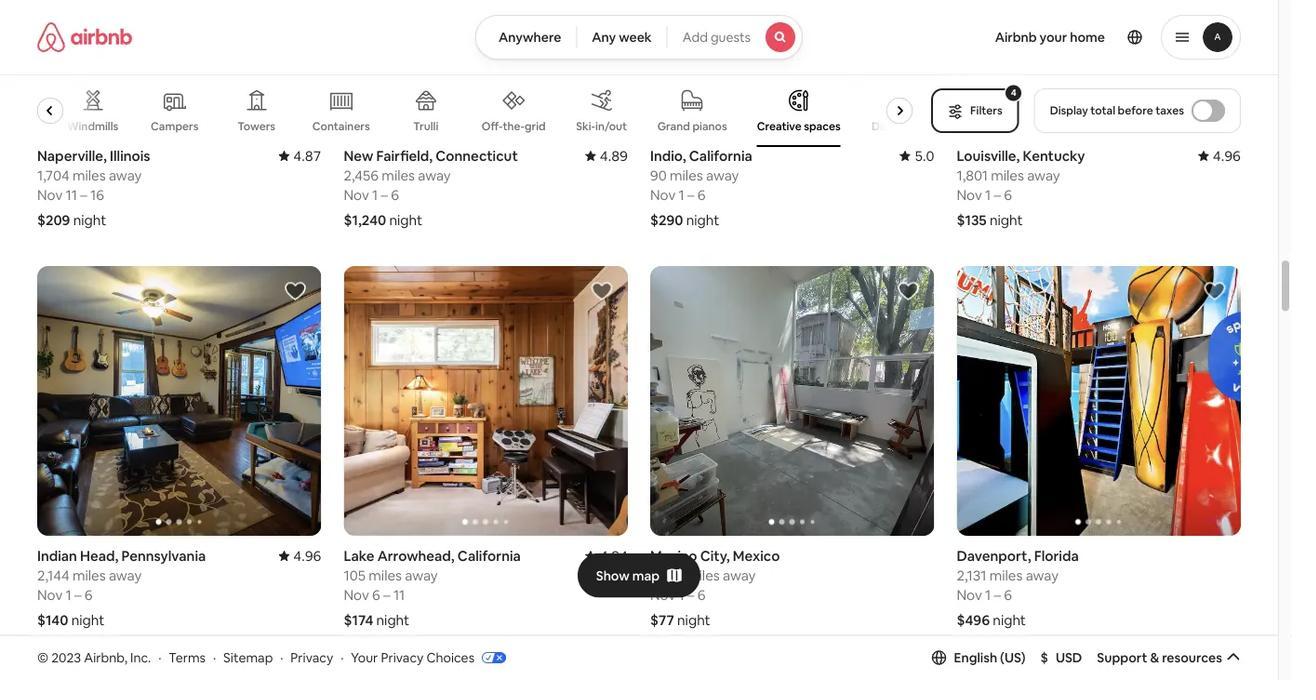 Task type: vqa. For each thing, say whether or not it's contained in the screenshot.


Task type: describe. For each thing, give the bounding box(es) containing it.
– inside naperville, illinois 1,704 miles away nov 11 – 16 $209 night
[[80, 185, 87, 204]]

naperville,
[[37, 146, 107, 164]]

away inside new fairfield, connecticut 2,456 miles away nov 1 – 6 $1,240 night
[[418, 166, 451, 184]]

show map button
[[577, 553, 701, 598]]

3 · from the left
[[280, 649, 283, 666]]

$174
[[344, 611, 373, 629]]

grand
[[658, 119, 691, 133]]

pennsylvania
[[121, 547, 206, 565]]

add guests button
[[667, 15, 803, 60]]

any week
[[592, 29, 652, 46]]

california inside lake arrowhead, california 105 miles away nov 6 – 11 $174 night
[[458, 547, 521, 565]]

2 mexico from the left
[[733, 547, 780, 565]]

nov inside indio, california 90 miles away nov 1 – 6 $290 night
[[650, 185, 676, 204]]

&
[[1150, 649, 1159, 666]]

6 inside mexico city, mexico 1,448 miles away nov 1 – 6 $77 night
[[698, 586, 706, 604]]

$496
[[957, 611, 990, 629]]

1 mexico from the left
[[650, 547, 697, 565]]

– inside mexico city, mexico 1,448 miles away nov 1 – 6 $77 night
[[688, 586, 695, 604]]

1 inside louisville, kentucky 1,801 miles away nov 1 – 6 $135 night
[[985, 185, 991, 204]]

nov inside mexico city, mexico 1,448 miles away nov 1 – 6 $77 night
[[650, 586, 676, 604]]

support & resources button
[[1097, 649, 1241, 666]]

usd
[[1056, 649, 1082, 666]]

2,456
[[344, 166, 379, 184]]

1 inside indian head, pennsylvania 2,144 miles away nov 1 – 6 $140 night
[[66, 586, 71, 604]]

indian head, pennsylvania 2,144 miles away nov 1 – 6 $140 night
[[37, 547, 206, 629]]

– inside lake arrowhead, california 105 miles away nov 6 – 11 $174 night
[[383, 586, 390, 604]]

1,801
[[957, 166, 988, 184]]

$290
[[650, 210, 683, 229]]

6 inside indio, california 90 miles away nov 1 – 6 $290 night
[[698, 185, 706, 204]]

105
[[344, 566, 366, 584]]

indio,
[[650, 146, 686, 164]]

containers
[[313, 119, 371, 133]]

11 inside naperville, illinois 1,704 miles away nov 11 – 16 $209 night
[[66, 185, 77, 204]]

off-the-grid
[[482, 119, 546, 133]]

florida
[[1034, 547, 1079, 565]]

your privacy choices
[[351, 649, 475, 666]]

1,448
[[650, 566, 684, 584]]

off-
[[482, 119, 503, 133]]

(us)
[[1000, 649, 1026, 666]]

1 inside 'davenport, florida 2,131 miles away nov 1 – 6 $496 night'
[[985, 586, 991, 604]]

– inside indian head, pennsylvania 2,144 miles away nov 1 – 6 $140 night
[[74, 586, 81, 604]]

indian
[[37, 547, 77, 565]]

$140
[[37, 611, 68, 629]]

nov inside naperville, illinois 1,704 miles away nov 11 – 16 $209 night
[[37, 185, 63, 204]]

sitemap link
[[223, 649, 273, 666]]

home
[[1070, 29, 1105, 46]]

4.87
[[293, 146, 321, 164]]

16
[[90, 185, 104, 204]]

support
[[1097, 649, 1147, 666]]

night inside new fairfield, connecticut 2,456 miles away nov 1 – 6 $1,240 night
[[389, 210, 422, 229]]

add to wishlist: indian head, pennsylvania image
[[284, 280, 307, 302]]

new fairfield, connecticut 2,456 miles away nov 1 – 6 $1,240 night
[[344, 146, 518, 229]]

arrowhead,
[[377, 547, 455, 565]]

the-
[[503, 119, 525, 133]]

illinois
[[110, 146, 150, 164]]

miles inside louisville, kentucky 1,801 miles away nov 1 – 6 $135 night
[[991, 166, 1024, 184]]

1 privacy from the left
[[291, 649, 333, 666]]

terms link
[[169, 649, 206, 666]]

2 · from the left
[[213, 649, 216, 666]]

$77
[[650, 611, 674, 629]]

your privacy choices link
[[351, 649, 506, 667]]

6 inside new fairfield, connecticut 2,456 miles away nov 1 – 6 $1,240 night
[[391, 185, 399, 204]]

$ usd
[[1041, 649, 1082, 666]]

indio, california 90 miles away nov 1 – 6 $290 night
[[650, 146, 752, 229]]

lake arrowhead, california 105 miles away nov 6 – 11 $174 night
[[344, 547, 521, 629]]

creative spaces
[[757, 119, 841, 133]]

add
[[683, 29, 708, 46]]

– inside 'davenport, florida 2,131 miles away nov 1 – 6 $496 night'
[[994, 586, 1001, 604]]

grid
[[525, 119, 546, 133]]

nov inside indian head, pennsylvania 2,144 miles away nov 1 – 6 $140 night
[[37, 586, 63, 604]]

filters
[[970, 103, 1003, 118]]

campers
[[151, 119, 199, 133]]

4.87 out of 5 average rating image
[[278, 146, 321, 164]]

spaces
[[804, 119, 841, 133]]

fairfield,
[[376, 146, 433, 164]]

4 · from the left
[[341, 649, 344, 666]]

$
[[1041, 649, 1048, 666]]

2 privacy from the left
[[381, 649, 424, 666]]

1 inside mexico city, mexico 1,448 miles away nov 1 – 6 $77 night
[[679, 586, 685, 604]]

away inside lake arrowhead, california 105 miles away nov 6 – 11 $174 night
[[405, 566, 438, 584]]

away inside naperville, illinois 1,704 miles away nov 11 – 16 $209 night
[[109, 166, 142, 184]]

add to wishlist: mexico city, mexico image
[[897, 280, 920, 302]]

nov inside 'davenport, florida 2,131 miles away nov 1 – 6 $496 night'
[[957, 586, 982, 604]]

©
[[37, 649, 48, 666]]

any week button
[[576, 15, 668, 60]]

your
[[1040, 29, 1067, 46]]

5.0
[[915, 146, 934, 164]]

head,
[[80, 547, 119, 565]]

california inside indio, california 90 miles away nov 1 – 6 $290 night
[[689, 146, 752, 164]]

new
[[344, 146, 373, 164]]

– inside louisville, kentucky 1,801 miles away nov 1 – 6 $135 night
[[994, 185, 1001, 204]]

miles inside mexico city, mexico 1,448 miles away nov 1 – 6 $77 night
[[687, 566, 720, 584]]

choices
[[426, 649, 475, 666]]

4.96 out of 5 average rating image
[[1198, 146, 1241, 164]]

creative
[[757, 119, 802, 133]]

4.94
[[600, 547, 628, 565]]

4.89 out of 5 average rating image
[[585, 146, 628, 164]]

4.96 out of 5 average rating image
[[278, 547, 321, 565]]

sitemap
[[223, 649, 273, 666]]

group containing off-the-grid
[[0, 74, 923, 147]]

airbnb,
[[84, 649, 127, 666]]

add to wishlist: lake arrowhead, california image
[[591, 280, 613, 302]]

pianos
[[693, 119, 728, 133]]



Task type: locate. For each thing, give the bounding box(es) containing it.
90
[[650, 166, 667, 184]]

privacy right your
[[381, 649, 424, 666]]

miles down city,
[[687, 566, 720, 584]]

– inside indio, california 90 miles away nov 1 – 6 $290 night
[[688, 185, 695, 204]]

guests
[[711, 29, 751, 46]]

miles inside new fairfield, connecticut 2,456 miles away nov 1 – 6 $1,240 night
[[382, 166, 415, 184]]

away inside louisville, kentucky 1,801 miles away nov 1 – 6 $135 night
[[1027, 166, 1060, 184]]

grand pianos
[[658, 119, 728, 133]]

2023
[[51, 649, 81, 666]]

1 down 1,448
[[679, 586, 685, 604]]

night inside indio, california 90 miles away nov 1 – 6 $290 night
[[686, 210, 719, 229]]

6 down fairfield,
[[391, 185, 399, 204]]

6 inside indian head, pennsylvania 2,144 miles away nov 1 – 6 $140 night
[[85, 586, 93, 604]]

0 horizontal spatial privacy
[[291, 649, 333, 666]]

$135
[[957, 210, 987, 229]]

show map
[[596, 567, 660, 584]]

1 inside new fairfield, connecticut 2,456 miles away nov 1 – 6 $1,240 night
[[372, 185, 378, 204]]

4.96 for indian head, pennsylvania 2,144 miles away nov 1 – 6 $140 night
[[293, 547, 321, 565]]

anywhere
[[499, 29, 561, 46]]

night down 16
[[73, 210, 106, 229]]

miles inside indio, california 90 miles away nov 1 – 6 $290 night
[[670, 166, 703, 184]]

nov down 2,456
[[344, 185, 369, 204]]

night inside mexico city, mexico 1,448 miles away nov 1 – 6 $77 night
[[677, 611, 710, 629]]

1 vertical spatial california
[[458, 547, 521, 565]]

nov down 2,144
[[37, 586, 63, 604]]

english (us) button
[[932, 649, 1026, 666]]

any
[[592, 29, 616, 46]]

1 down 2,144
[[66, 586, 71, 604]]

1 horizontal spatial privacy
[[381, 649, 424, 666]]

mexico
[[650, 547, 697, 565], [733, 547, 780, 565]]

1 horizontal spatial california
[[689, 146, 752, 164]]

nov
[[37, 185, 63, 204], [344, 185, 369, 204], [650, 185, 676, 204], [957, 185, 982, 204], [37, 586, 63, 604], [344, 586, 369, 604], [650, 586, 676, 604], [957, 586, 982, 604]]

1 up $290
[[679, 185, 685, 204]]

4.94 out of 5 average rating image
[[585, 547, 628, 565]]

kentucky
[[1023, 146, 1085, 164]]

display total before taxes button
[[1034, 88, 1241, 133]]

© 2023 airbnb, inc. ·
[[37, 649, 161, 666]]

0 vertical spatial california
[[689, 146, 752, 164]]

· left your
[[341, 649, 344, 666]]

airbnb your home link
[[984, 18, 1116, 57]]

nov inside lake arrowhead, california 105 miles away nov 6 – 11 $174 night
[[344, 586, 369, 604]]

night right $496
[[993, 611, 1026, 629]]

night right "$1,240"
[[389, 210, 422, 229]]

11 left 16
[[66, 185, 77, 204]]

1 · from the left
[[158, 649, 161, 666]]

0 horizontal spatial 4.96
[[293, 547, 321, 565]]

– inside new fairfield, connecticut 2,456 miles away nov 1 – 6 $1,240 night
[[381, 185, 388, 204]]

6 inside 'davenport, florida 2,131 miles away nov 1 – 6 $496 night'
[[1004, 586, 1012, 604]]

night inside 'davenport, florida 2,131 miles away nov 1 – 6 $496 night'
[[993, 611, 1026, 629]]

away inside 'davenport, florida 2,131 miles away nov 1 – 6 $496 night'
[[1026, 566, 1059, 584]]

1 horizontal spatial 11
[[393, 586, 405, 604]]

nov down 1,704
[[37, 185, 63, 204]]

davenport, florida 2,131 miles away nov 1 – 6 $496 night
[[957, 547, 1079, 629]]

0 horizontal spatial 11
[[66, 185, 77, 204]]

map
[[632, 567, 660, 584]]

away down the pianos
[[706, 166, 739, 184]]

6 inside lake arrowhead, california 105 miles away nov 6 – 11 $174 night
[[372, 586, 380, 604]]

away down illinois in the top left of the page
[[109, 166, 142, 184]]

towers
[[238, 119, 276, 133]]

nov inside louisville, kentucky 1,801 miles away nov 1 – 6 $135 night
[[957, 185, 982, 204]]

group
[[0, 74, 923, 147], [37, 266, 321, 536], [344, 266, 628, 536], [650, 266, 934, 536], [957, 266, 1241, 536], [37, 666, 321, 680], [344, 666, 628, 680], [650, 666, 934, 680], [650, 666, 934, 680], [957, 666, 1241, 680]]

1 down "2,131"
[[985, 586, 991, 604]]

add to wishlist: davenport, florida image
[[1204, 280, 1226, 302]]

6 down davenport, at the right bottom of page
[[1004, 586, 1012, 604]]

night right $174
[[376, 611, 409, 629]]

ski-
[[577, 119, 596, 133]]

miles down head,
[[72, 566, 106, 584]]

away down arrowhead,
[[405, 566, 438, 584]]

away down kentucky
[[1027, 166, 1060, 184]]

support & resources
[[1097, 649, 1222, 666]]

terms · sitemap · privacy
[[169, 649, 333, 666]]

$1,240
[[344, 210, 386, 229]]

6 down the louisville,
[[1004, 185, 1012, 204]]

louisville, kentucky 1,801 miles away nov 1 – 6 $135 night
[[957, 146, 1085, 229]]

2,131
[[957, 566, 986, 584]]

none search field containing anywhere
[[475, 15, 803, 60]]

miles inside naperville, illinois 1,704 miles away nov 11 – 16 $209 night
[[73, 166, 106, 184]]

privacy
[[291, 649, 333, 666], [381, 649, 424, 666]]

away inside indian head, pennsylvania 2,144 miles away nov 1 – 6 $140 night
[[109, 566, 142, 584]]

taxes
[[1156, 103, 1184, 118]]

1
[[372, 185, 378, 204], [679, 185, 685, 204], [985, 185, 991, 204], [66, 586, 71, 604], [679, 586, 685, 604], [985, 586, 991, 604]]

6
[[391, 185, 399, 204], [698, 185, 706, 204], [1004, 185, 1012, 204], [85, 586, 93, 604], [372, 586, 380, 604], [698, 586, 706, 604], [1004, 586, 1012, 604]]

None search field
[[475, 15, 803, 60]]

add guests
[[683, 29, 751, 46]]

davenport,
[[957, 547, 1031, 565]]

miles up 16
[[73, 166, 106, 184]]

1 inside indio, california 90 miles away nov 1 – 6 $290 night
[[679, 185, 685, 204]]

away down city,
[[723, 566, 756, 584]]

0 horizontal spatial california
[[458, 547, 521, 565]]

nov inside new fairfield, connecticut 2,456 miles away nov 1 – 6 $1,240 night
[[344, 185, 369, 204]]

louisville,
[[957, 146, 1020, 164]]

1,704
[[37, 166, 69, 184]]

11 inside lake arrowhead, california 105 miles away nov 6 – 11 $174 night
[[393, 586, 405, 604]]

week
[[619, 29, 652, 46]]

mexico right city,
[[733, 547, 780, 565]]

miles down the louisville,
[[991, 166, 1024, 184]]

0 vertical spatial 11
[[66, 185, 77, 204]]

nov down 1,801 at the top
[[957, 185, 982, 204]]

6 down city,
[[698, 586, 706, 604]]

11 down arrowhead,
[[393, 586, 405, 604]]

airbnb
[[995, 29, 1037, 46]]

away down fairfield,
[[418, 166, 451, 184]]

total
[[1091, 103, 1115, 118]]

city,
[[700, 547, 730, 565]]

away inside indio, california 90 miles away nov 1 – 6 $290 night
[[706, 166, 739, 184]]

english
[[954, 649, 997, 666]]

miles down indio,
[[670, 166, 703, 184]]

1 vertical spatial 4.96
[[293, 547, 321, 565]]

4.89
[[600, 146, 628, 164]]

miles right 105
[[369, 566, 402, 584]]

miles down davenport, at the right bottom of page
[[990, 566, 1023, 584]]

your
[[351, 649, 378, 666]]

away inside mexico city, mexico 1,448 miles away nov 1 – 6 $77 night
[[723, 566, 756, 584]]

privacy left your
[[291, 649, 333, 666]]

airbnb your home
[[995, 29, 1105, 46]]

miles inside lake arrowhead, california 105 miles away nov 6 – 11 $174 night
[[369, 566, 402, 584]]

night right $140
[[71, 611, 104, 629]]

miles
[[73, 166, 106, 184], [382, 166, 415, 184], [670, 166, 703, 184], [991, 166, 1024, 184], [72, 566, 106, 584], [369, 566, 402, 584], [687, 566, 720, 584], [990, 566, 1023, 584]]

6 down head,
[[85, 586, 93, 604]]

0 horizontal spatial mexico
[[650, 547, 697, 565]]

1 vertical spatial 11
[[393, 586, 405, 604]]

1 down 1,801 at the top
[[985, 185, 991, 204]]

night inside naperville, illinois 1,704 miles away nov 11 – 16 $209 night
[[73, 210, 106, 229]]

resources
[[1162, 649, 1222, 666]]

night right $135
[[990, 210, 1023, 229]]

mexico up 1,448
[[650, 547, 697, 565]]

night inside indian head, pennsylvania 2,144 miles away nov 1 – 6 $140 night
[[71, 611, 104, 629]]

6 up $174
[[372, 586, 380, 604]]

miles down fairfield,
[[382, 166, 415, 184]]

away down head,
[[109, 566, 142, 584]]

5.0 out of 5 average rating image
[[900, 146, 934, 164]]

night right the $77
[[677, 611, 710, 629]]

privacy link
[[291, 649, 333, 666]]

night inside lake arrowhead, california 105 miles away nov 6 – 11 $174 night
[[376, 611, 409, 629]]

· right terms at the left of page
[[213, 649, 216, 666]]

6 down the pianos
[[698, 185, 706, 204]]

6 inside louisville, kentucky 1,801 miles away nov 1 – 6 $135 night
[[1004, 185, 1012, 204]]

display
[[1050, 103, 1088, 118]]

nov down "2,131"
[[957, 586, 982, 604]]

· left privacy link
[[280, 649, 283, 666]]

ski-in/out
[[577, 119, 628, 133]]

nov down 1,448
[[650, 586, 676, 604]]

night inside louisville, kentucky 1,801 miles away nov 1 – 6 $135 night
[[990, 210, 1023, 229]]

2,144
[[37, 566, 69, 584]]

connecticut
[[436, 146, 518, 164]]

display total before taxes
[[1050, 103, 1184, 118]]

nov down 105
[[344, 586, 369, 604]]

4.96 for louisville, kentucky 1,801 miles away nov 1 – 6 $135 night
[[1213, 146, 1241, 164]]

filters button
[[931, 88, 1019, 133]]

1 horizontal spatial mexico
[[733, 547, 780, 565]]

miles inside indian head, pennsylvania 2,144 miles away nov 1 – 6 $140 night
[[72, 566, 106, 584]]

· right inc.
[[158, 649, 161, 666]]

miles inside 'davenport, florida 2,131 miles away nov 1 – 6 $496 night'
[[990, 566, 1023, 584]]

california down the pianos
[[689, 146, 752, 164]]

profile element
[[825, 0, 1241, 74]]

before
[[1118, 103, 1153, 118]]

night right $290
[[686, 210, 719, 229]]

lake
[[344, 547, 375, 565]]

1 down 2,456
[[372, 185, 378, 204]]

1 horizontal spatial 4.96
[[1213, 146, 1241, 164]]

windmills
[[68, 119, 119, 133]]

show
[[596, 567, 630, 584]]

english (us)
[[954, 649, 1026, 666]]

dammusi
[[872, 119, 922, 133]]

away down florida
[[1026, 566, 1059, 584]]

anywhere button
[[475, 15, 577, 60]]

4.96
[[1213, 146, 1241, 164], [293, 547, 321, 565]]

nov down 90
[[650, 185, 676, 204]]

california
[[689, 146, 752, 164], [458, 547, 521, 565]]

in/out
[[596, 119, 628, 133]]

naperville, illinois 1,704 miles away nov 11 – 16 $209 night
[[37, 146, 150, 229]]

california right arrowhead,
[[458, 547, 521, 565]]

$209
[[37, 210, 70, 229]]

0 vertical spatial 4.96
[[1213, 146, 1241, 164]]

inc.
[[130, 649, 151, 666]]



